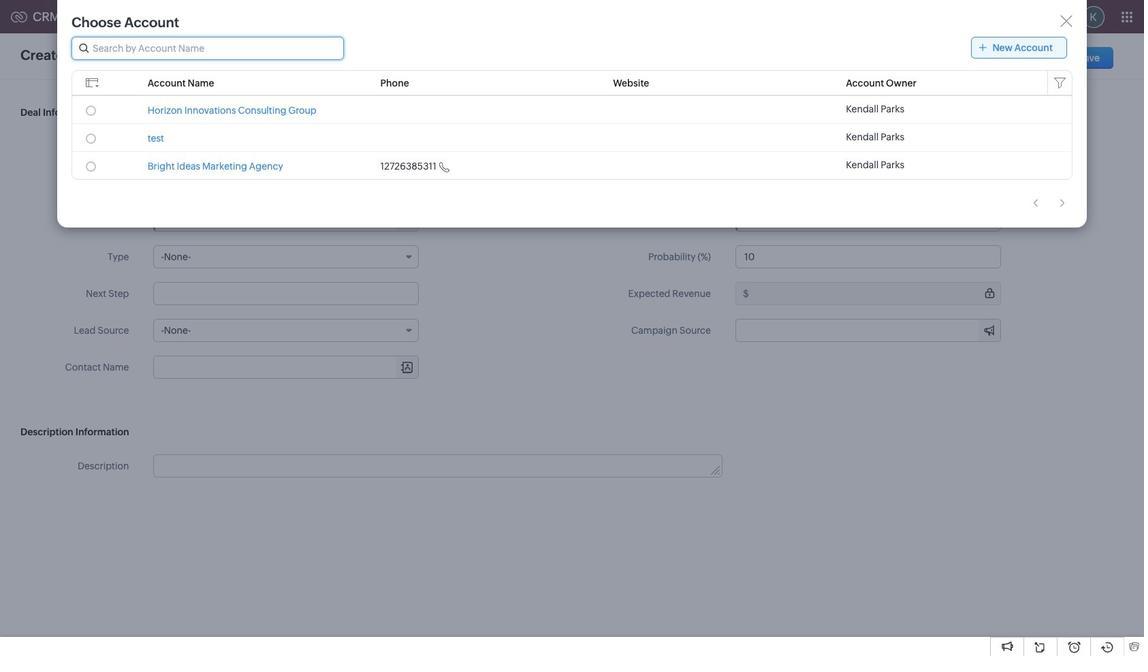 Task type: describe. For each thing, give the bounding box(es) containing it.
logo image
[[11, 11, 27, 22]]

MMM D, YYYY text field
[[736, 172, 1002, 195]]



Task type: vqa. For each thing, say whether or not it's contained in the screenshot.
Create Menu image
no



Task type: locate. For each thing, give the bounding box(es) containing it.
Search by Account Name text field
[[72, 37, 343, 59]]

navigation
[[1027, 194, 1073, 213]]

None text field
[[751, 136, 1001, 157], [154, 172, 419, 195], [154, 455, 722, 477], [751, 136, 1001, 157], [154, 172, 419, 195], [154, 455, 722, 477]]

None text field
[[736, 245, 1002, 268], [154, 282, 419, 305], [751, 283, 1001, 305], [736, 245, 1002, 268], [154, 282, 419, 305], [751, 283, 1001, 305]]



